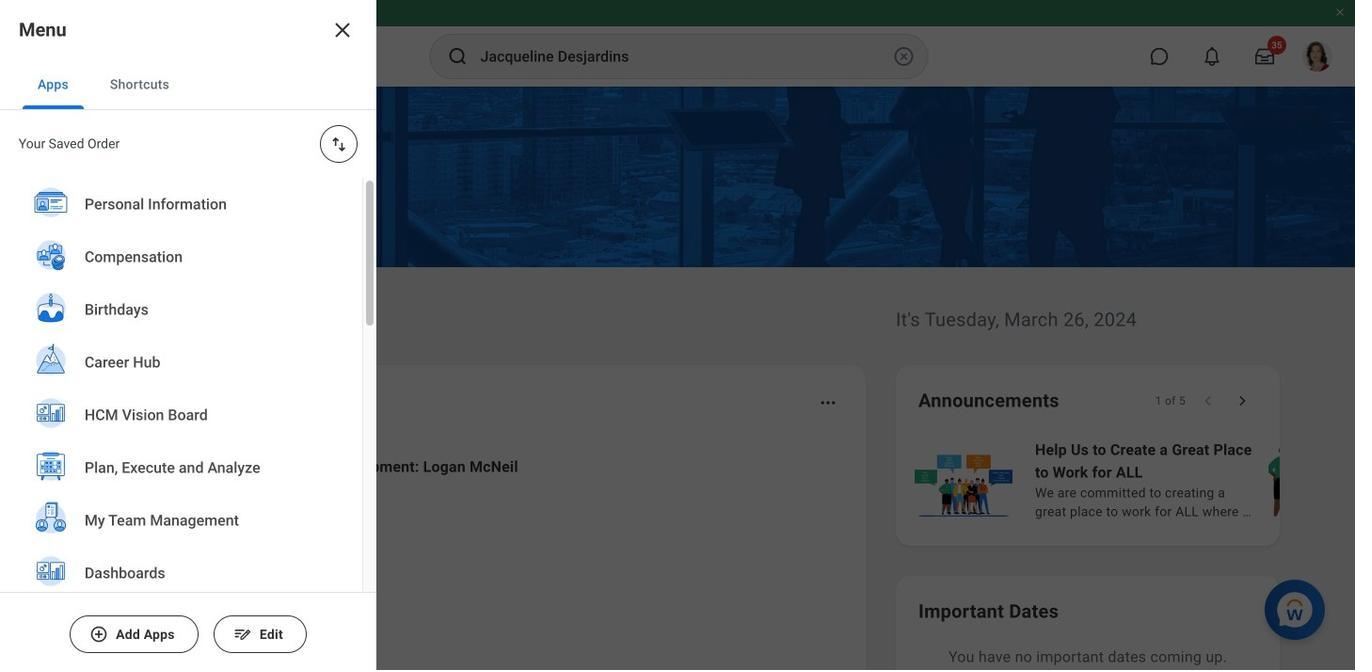 Task type: describe. For each thing, give the bounding box(es) containing it.
profile logan mcneil element
[[1292, 36, 1344, 77]]

search image
[[447, 45, 469, 68]]

x circle image
[[893, 45, 915, 68]]

book open image
[[125, 645, 153, 670]]

global navigation dialog
[[0, 0, 377, 670]]



Task type: vqa. For each thing, say whether or not it's contained in the screenshot.
Available
no



Task type: locate. For each thing, give the bounding box(es) containing it.
chevron right small image
[[1233, 392, 1252, 410]]

status
[[1156, 393, 1186, 409]]

x image
[[331, 19, 354, 41]]

close environment banner image
[[1335, 7, 1346, 18]]

notifications large image
[[1203, 47, 1222, 66]]

sort image
[[329, 135, 348, 153]]

text edit image
[[233, 625, 252, 644]]

list inside global navigation dialog
[[0, 178, 362, 670]]

chevron left small image
[[1199, 392, 1218, 410]]

inbox image
[[125, 568, 153, 596]]

list
[[0, 178, 362, 670], [911, 437, 1356, 523], [98, 441, 843, 670]]

main content
[[0, 87, 1356, 670]]

plus circle image
[[90, 625, 108, 644]]

banner
[[0, 0, 1356, 87]]

tab list
[[0, 60, 377, 110]]

inbox large image
[[1256, 47, 1275, 66]]



